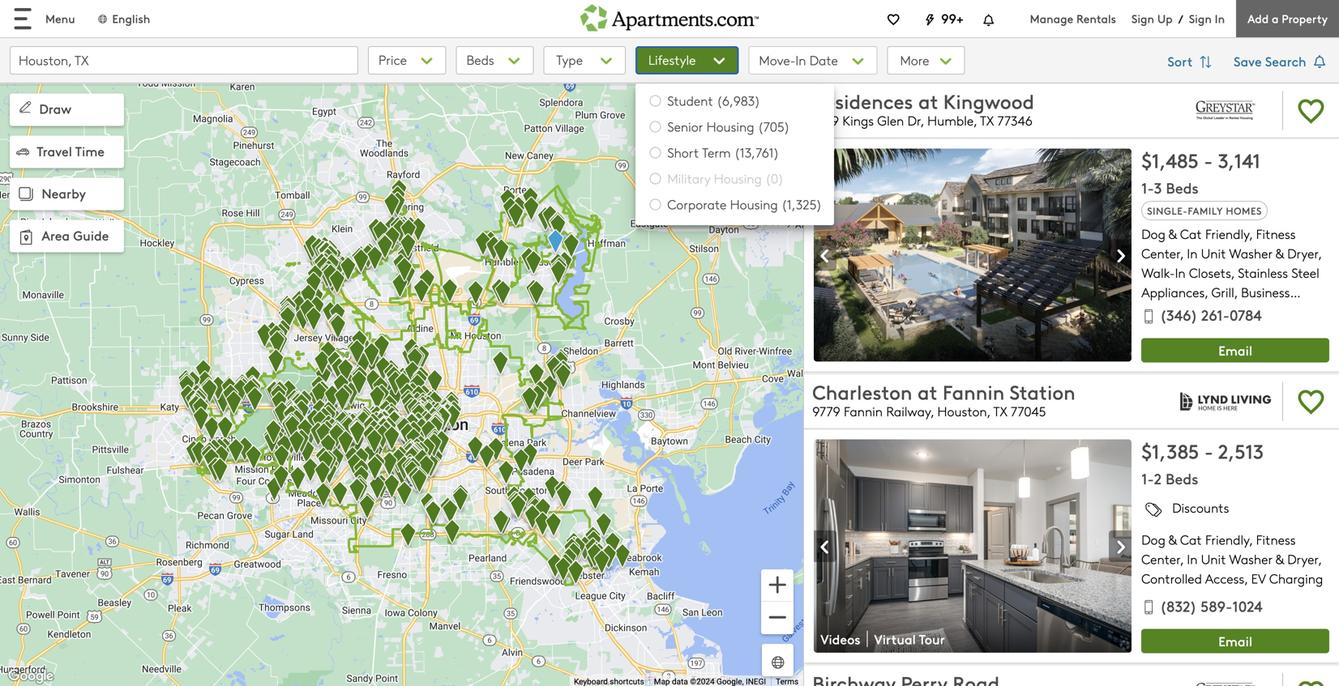 Task type: vqa. For each thing, say whether or not it's contained in the screenshot.


Task type: locate. For each thing, give the bounding box(es) containing it.
0 vertical spatial at
[[919, 88, 939, 114]]

single-
[[1148, 204, 1188, 217]]

margin image for travel time
[[16, 145, 29, 158]]

1-
[[1142, 178, 1155, 198], [1142, 469, 1155, 489]]

0 horizontal spatial rentals
[[716, 100, 759, 118]]

1 dog from the top
[[1142, 225, 1166, 243]]

2 fitness center from the top
[[1142, 531, 1296, 569]]

manage rentals link
[[1030, 11, 1132, 26]]

in left add at the right top of page
[[1215, 11, 1226, 26]]

housing down 54,864 rentals
[[707, 118, 755, 135]]

2 cat from the top
[[1181, 531, 1202, 549]]

- inside $1,485 - 3,141 1-3 beds single-family homes
[[1205, 147, 1214, 173]]

beds for $1,385
[[1166, 469, 1199, 489]]

margin image inside 'travel time' button
[[16, 145, 29, 158]]

add a property
[[1248, 11, 1328, 26]]

in left date
[[796, 51, 807, 69]]

washer for closets
[[1230, 244, 1273, 262]]

dryer up the steel
[[1288, 244, 1319, 262]]

1 horizontal spatial sign
[[1190, 11, 1212, 26]]

0 vertical spatial beds
[[467, 51, 494, 69]]

beds right 3
[[1167, 178, 1199, 198]]

2 greystar real estate partners image from the top
[[1179, 670, 1273, 687]]

rentals right manage
[[1077, 11, 1117, 26]]

tx for fannin
[[994, 403, 1008, 421]]

in unit washer & dryer controlled access ev charging
[[1142, 551, 1324, 588]]

area
[[42, 226, 70, 245]]

2 at from the top
[[918, 379, 938, 406]]

type
[[557, 51, 583, 69]]

2 vertical spatial center
[[1142, 551, 1181, 569]]

(832) 589-1024 link
[[1142, 596, 1263, 626]]

1 fitness from the top
[[1257, 225, 1296, 243]]

margin image inside draw button
[[16, 98, 34, 116]]

& up charging
[[1277, 551, 1285, 569]]

student (6,983) senior housing (705) short term (13,761) military housing (0) corporate housing (1,325)
[[668, 92, 823, 213]]

1 vertical spatial margin image
[[16, 145, 29, 158]]

1 vertical spatial greystar real estate partners image
[[1179, 670, 1273, 687]]

1- inside $1,385 - 2,513 1-2 beds
[[1142, 469, 1155, 489]]

manage
[[1030, 11, 1074, 26]]

at inside residences at kingwood 6519 kings glen dr, humble, tx 77346
[[919, 88, 939, 114]]

margin image left travel at the left top
[[16, 145, 29, 158]]

google image
[[4, 667, 58, 687]]

- for 2,513
[[1205, 438, 1214, 465]]

1 vertical spatial fitness center
[[1142, 531, 1296, 569]]

term
[[702, 144, 731, 161]]

2 dryer from the top
[[1288, 551, 1319, 569]]

rentals
[[1077, 11, 1117, 26], [716, 100, 759, 118]]

unit inside in unit washer & dryer controlled access ev charging
[[1202, 551, 1227, 569]]

2 dog & cat friendly from the top
[[1142, 531, 1250, 549]]

sign
[[1132, 11, 1155, 26], [1190, 11, 1212, 26]]

residences at kingwood 6519 kings glen dr, humble, tx 77346
[[813, 88, 1035, 129]]

cat
[[1181, 225, 1202, 243], [1181, 531, 1202, 549]]

1 vertical spatial rentals
[[716, 100, 759, 118]]

center up walk-
[[1142, 244, 1181, 262]]

0 vertical spatial greystar real estate partners image
[[1179, 87, 1273, 134]]

1 vertical spatial center
[[1142, 303, 1181, 321]]

lynd image
[[1179, 378, 1273, 425]]

email button
[[1142, 338, 1330, 363], [1142, 630, 1330, 654]]

0 vertical spatial tx
[[981, 111, 994, 129]]

1 horizontal spatial fannin
[[943, 379, 1005, 406]]

1- up "single-"
[[1142, 178, 1155, 198]]

0 vertical spatial email button
[[1142, 338, 1330, 363]]

$1,385
[[1142, 438, 1200, 465]]

1 vertical spatial friendly
[[1206, 531, 1250, 549]]

2 vertical spatial margin image
[[15, 183, 37, 206]]

dog down "single-"
[[1142, 225, 1166, 243]]

2 center from the top
[[1142, 303, 1181, 321]]

glen
[[878, 111, 904, 129]]

email down the 1024
[[1219, 633, 1253, 651]]

1 vertical spatial housing
[[714, 170, 762, 187]]

0 horizontal spatial fannin
[[844, 403, 883, 421]]

in unit washer & dryer walk-in closets
[[1142, 244, 1319, 282]]

1 at from the top
[[919, 88, 939, 114]]

1 vertical spatial washer
[[1230, 551, 1273, 569]]

1- for $1,385
[[1142, 469, 1155, 489]]

2 - from the top
[[1205, 438, 1214, 465]]

business center
[[1142, 283, 1291, 321]]

(6,983)
[[717, 92, 761, 109]]

3 center from the top
[[1142, 551, 1181, 569]]

dryer inside in unit washer & dryer controlled access ev charging
[[1288, 551, 1319, 569]]

margin image for draw
[[16, 98, 34, 116]]

friendly down homes
[[1206, 225, 1250, 243]]

1 vertical spatial 1-
[[1142, 469, 1155, 489]]

dryer up charging
[[1288, 551, 1319, 569]]

fitness center up 'access'
[[1142, 531, 1296, 569]]

email button for 589-
[[1142, 630, 1330, 654]]

1 - from the top
[[1205, 147, 1214, 173]]

draw
[[39, 99, 71, 118]]

friendly up in unit washer & dryer controlled access ev charging
[[1206, 531, 1250, 549]]

1 vertical spatial -
[[1205, 438, 1214, 465]]

cat for controlled access
[[1181, 531, 1202, 549]]

- inside $1,385 - 2,513 1-2 beds
[[1205, 438, 1214, 465]]

& inside in unit washer & dryer walk-in closets
[[1277, 244, 1285, 262]]

center
[[1142, 244, 1181, 262], [1142, 303, 1181, 321], [1142, 551, 1181, 569]]

fannin left 77045 on the bottom
[[943, 379, 1005, 406]]

in up controlled
[[1188, 551, 1198, 569]]

in
[[1215, 11, 1226, 26], [796, 51, 807, 69], [1188, 244, 1198, 262], [1176, 264, 1186, 282], [1188, 551, 1198, 569]]

(832) 589-1024
[[1161, 596, 1263, 617]]

cat down discounts
[[1181, 531, 1202, 549]]

1 dog & cat friendly from the top
[[1142, 225, 1250, 243]]

Location or Point of Interest text field
[[10, 46, 358, 75]]

washer
[[1230, 244, 1273, 262], [1230, 551, 1273, 569]]

cat down family
[[1181, 225, 1202, 243]]

2
[[1155, 469, 1162, 489]]

1- inside $1,485 - 3,141 1-3 beds single-family homes
[[1142, 178, 1155, 198]]

dog & cat friendly down discounts
[[1142, 531, 1250, 549]]

center up controlled
[[1142, 551, 1181, 569]]

station
[[1010, 379, 1076, 406]]

railway,
[[887, 403, 934, 421]]

email for 261-
[[1219, 341, 1253, 360]]

1 cat from the top
[[1181, 225, 1202, 243]]

77045
[[1011, 403, 1047, 421]]

2 vertical spatial beds
[[1166, 469, 1199, 489]]

fitness up ev at right bottom
[[1257, 531, 1296, 549]]

at
[[919, 88, 939, 114], [918, 379, 938, 406]]

1 vertical spatial beds
[[1167, 178, 1199, 198]]

1 friendly from the top
[[1206, 225, 1250, 243]]

center for walk-in closets
[[1142, 244, 1181, 262]]

1 email button from the top
[[1142, 338, 1330, 363]]

charging
[[1270, 570, 1324, 588]]

area guide button
[[10, 220, 124, 253]]

1 vertical spatial cat
[[1181, 531, 1202, 549]]

& up controlled
[[1169, 531, 1177, 549]]

housing down (0)
[[730, 195, 778, 213]]

1 vertical spatial email
[[1219, 633, 1253, 651]]

tx inside charleston at fannin station 9779 fannin railway, houston, tx 77045
[[994, 403, 1008, 421]]

beds inside $1,485 - 3,141 1-3 beds single-family homes
[[1167, 178, 1199, 198]]

2 unit from the top
[[1202, 551, 1227, 569]]

- left 2,513
[[1205, 438, 1214, 465]]

(1,325)
[[782, 195, 823, 213]]

2 1- from the top
[[1142, 469, 1155, 489]]

tour
[[919, 630, 945, 649]]

fitness center
[[1142, 225, 1296, 262], [1142, 531, 1296, 569]]

fitness down homes
[[1257, 225, 1296, 243]]

more button
[[888, 46, 966, 75]]

friendly
[[1206, 225, 1250, 243], [1206, 531, 1250, 549]]

charleston
[[813, 379, 913, 406]]

washer inside in unit washer & dryer controlled access ev charging
[[1230, 551, 1273, 569]]

washer up the stainless
[[1230, 244, 1273, 262]]

at left "houston,"
[[918, 379, 938, 406]]

1 vertical spatial at
[[918, 379, 938, 406]]

sign right /
[[1190, 11, 1212, 26]]

tx inside residences at kingwood 6519 kings glen dr, humble, tx 77346
[[981, 111, 994, 129]]

1 washer from the top
[[1230, 244, 1273, 262]]

0 vertical spatial dog
[[1142, 225, 1166, 243]]

greystar real estate partners image up 3,141
[[1179, 87, 1273, 134]]

margin image left nearby
[[15, 183, 37, 206]]

589-
[[1201, 596, 1233, 617]]

dog up controlled
[[1142, 531, 1166, 549]]

margin image left draw
[[16, 98, 34, 116]]

draw button
[[10, 94, 124, 126]]

greystar real estate partners image
[[1179, 87, 1273, 134], [1179, 670, 1273, 687]]

1 vertical spatial tx
[[994, 403, 1008, 421]]

dryer inside in unit washer & dryer walk-in closets
[[1288, 244, 1319, 262]]

0 vertical spatial -
[[1205, 147, 1214, 173]]

0 vertical spatial fitness
[[1257, 225, 1296, 243]]

tx left 77045 on the bottom
[[994, 403, 1008, 421]]

1- down $1,385
[[1142, 469, 1155, 489]]

2 washer from the top
[[1230, 551, 1273, 569]]

1 vertical spatial dryer
[[1288, 551, 1319, 569]]

travel time
[[37, 142, 105, 160]]

map region
[[0, 0, 910, 687]]

rentals for 54,864
[[716, 100, 759, 118]]

email button for 261-
[[1142, 338, 1330, 363]]

greystar real estate partners image down (832) 589-1024 link
[[1179, 670, 1273, 687]]

housing down the (13,761)
[[714, 170, 762, 187]]

(346) 261-0784
[[1161, 305, 1262, 325]]

1 vertical spatial dog
[[1142, 531, 1166, 549]]

2 email button from the top
[[1142, 630, 1330, 654]]

0 horizontal spatial sign
[[1132, 11, 1155, 26]]

1 email from the top
[[1219, 341, 1253, 360]]

1- for $1,485
[[1142, 178, 1155, 198]]

email button down 0784
[[1142, 338, 1330, 363]]

1 unit from the top
[[1202, 244, 1227, 262]]

at inside charleston at fannin station 9779 fannin railway, houston, tx 77045
[[918, 379, 938, 406]]

dryer for in unit washer & dryer controlled access ev charging
[[1288, 551, 1319, 569]]

washer up ev at right bottom
[[1230, 551, 1273, 569]]

0 vertical spatial rentals
[[1077, 11, 1117, 26]]

0 vertical spatial friendly
[[1206, 225, 1250, 243]]

appliances
[[1142, 283, 1205, 301]]

margin image for nearby
[[15, 183, 37, 206]]

0 vertical spatial washer
[[1230, 244, 1273, 262]]

cat for walk-in closets
[[1181, 225, 1202, 243]]

fitness center up closets at the top right of page
[[1142, 225, 1296, 262]]

friendly for controlled access
[[1206, 531, 1250, 549]]

unit up closets at the top right of page
[[1202, 244, 1227, 262]]

$1,485 - 3,141 1-3 beds single-family homes
[[1142, 147, 1263, 217]]

english link
[[96, 11, 150, 26]]

1 horizontal spatial rentals
[[1077, 11, 1117, 26]]

3,141
[[1219, 147, 1261, 173]]

email
[[1219, 341, 1253, 360], [1219, 633, 1253, 651]]

margin image inside nearby link
[[15, 183, 37, 206]]

/
[[1179, 11, 1184, 27]]

beds inside $1,385 - 2,513 1-2 beds
[[1166, 469, 1199, 489]]

email button down the 1024
[[1142, 630, 1330, 654]]

0 vertical spatial 1-
[[1142, 178, 1155, 198]]

& up the stainless
[[1277, 244, 1285, 262]]

rentals up (705)
[[716, 100, 759, 118]]

0 vertical spatial dryer
[[1288, 244, 1319, 262]]

2 email from the top
[[1219, 633, 1253, 651]]

0 vertical spatial dog & cat friendly
[[1142, 225, 1250, 243]]

1 dryer from the top
[[1288, 244, 1319, 262]]

sort
[[1168, 52, 1197, 70]]

dog & cat friendly down family
[[1142, 225, 1250, 243]]

interior photo - charleston at fannin station image
[[814, 440, 1132, 654]]

dog & cat friendly for controlled access
[[1142, 531, 1250, 549]]

1 vertical spatial dog & cat friendly
[[1142, 531, 1250, 549]]

email down 0784
[[1219, 341, 1253, 360]]

0 vertical spatial cat
[[1181, 225, 1202, 243]]

- left 3,141
[[1205, 147, 1214, 173]]

in inside manage rentals sign up / sign in
[[1215, 11, 1226, 26]]

2 friendly from the top
[[1206, 531, 1250, 549]]

add
[[1248, 11, 1269, 26]]

travel
[[37, 142, 72, 160]]

beds inside button
[[467, 51, 494, 69]]

housing
[[707, 118, 755, 135], [714, 170, 762, 187], [730, 195, 778, 213]]

1 fitness center from the top
[[1142, 225, 1296, 262]]

fitness center for walk-in closets
[[1142, 225, 1296, 262]]

2 dog from the top
[[1142, 531, 1166, 549]]

grill
[[1212, 283, 1235, 301]]

tx left 77346
[[981, 111, 994, 129]]

beds right 2
[[1166, 469, 1199, 489]]

washer inside in unit washer & dryer walk-in closets
[[1230, 244, 1273, 262]]

fannin right the "9779"
[[844, 403, 883, 421]]

0 vertical spatial unit
[[1202, 244, 1227, 262]]

unit inside in unit washer & dryer walk-in closets
[[1202, 244, 1227, 262]]

1 vertical spatial email button
[[1142, 630, 1330, 654]]

1 center from the top
[[1142, 244, 1181, 262]]

1 1- from the top
[[1142, 178, 1155, 198]]

0 vertical spatial fitness center
[[1142, 225, 1296, 262]]

0 vertical spatial email
[[1219, 341, 1253, 360]]

placard image image
[[814, 240, 837, 272], [1110, 240, 1132, 272], [814, 532, 837, 563], [1110, 532, 1132, 563]]

margin image
[[16, 98, 34, 116], [16, 145, 29, 158], [15, 183, 37, 206]]

beds
[[467, 51, 494, 69], [1167, 178, 1199, 198], [1166, 469, 1199, 489]]

2 fitness from the top
[[1257, 531, 1296, 549]]

1 vertical spatial unit
[[1202, 551, 1227, 569]]

residences
[[813, 88, 914, 114]]

rentals inside manage rentals sign up / sign in
[[1077, 11, 1117, 26]]

-
[[1205, 147, 1214, 173], [1205, 438, 1214, 465]]

sign left up
[[1132, 11, 1155, 26]]

1 vertical spatial fitness
[[1257, 531, 1296, 549]]

unit up 'access'
[[1202, 551, 1227, 569]]

center down appliances
[[1142, 303, 1181, 321]]

0 vertical spatial center
[[1142, 244, 1181, 262]]

at down the more button
[[919, 88, 939, 114]]

beds right "price" button
[[467, 51, 494, 69]]

& down "single-"
[[1169, 225, 1177, 243]]

0 vertical spatial margin image
[[16, 98, 34, 116]]

virtual tour link
[[868, 630, 955, 649]]



Task type: describe. For each thing, give the bounding box(es) containing it.
virtual
[[875, 630, 916, 649]]

controlled
[[1142, 570, 1203, 588]]

military
[[668, 170, 711, 187]]

friendly for walk-in closets
[[1206, 225, 1250, 243]]

dog for controlled access
[[1142, 531, 1166, 549]]

3
[[1155, 178, 1163, 198]]

add a property link
[[1237, 0, 1340, 37]]

in up appliances
[[1176, 264, 1186, 282]]

(346)
[[1161, 305, 1198, 325]]

& inside in unit washer & dryer controlled access ev charging
[[1277, 551, 1285, 569]]

- for 3,141
[[1205, 147, 1214, 173]]

stainless steel appliances
[[1142, 264, 1320, 301]]

beds button
[[456, 46, 534, 75]]

washer for ev
[[1230, 551, 1273, 569]]

family
[[1188, 204, 1223, 217]]

save
[[1234, 52, 1263, 70]]

kings
[[843, 111, 874, 129]]

move-in date button
[[749, 46, 878, 75]]

2 vertical spatial housing
[[730, 195, 778, 213]]

in inside "button"
[[796, 51, 807, 69]]

in up closets at the top right of page
[[1188, 244, 1198, 262]]

center inside business center
[[1142, 303, 1181, 321]]

business
[[1242, 283, 1291, 301]]

short
[[668, 144, 699, 161]]

a
[[1272, 11, 1279, 26]]

humble,
[[928, 111, 977, 129]]

(346) 261-0784 link
[[1142, 305, 1262, 335]]

videos
[[821, 630, 861, 649]]

save search button
[[1234, 46, 1330, 79]]

discounts
[[1173, 499, 1230, 517]]

time
[[75, 142, 105, 160]]

access
[[1206, 570, 1245, 588]]

english
[[112, 11, 150, 26]]

dryer for in unit washer & dryer walk-in closets
[[1288, 244, 1319, 262]]

fitness for stainless steel appliances
[[1257, 225, 1296, 243]]

satellite view image
[[769, 654, 788, 673]]

fitness for ev charging
[[1257, 531, 1296, 549]]

(13,761)
[[735, 144, 780, 161]]

center for controlled access
[[1142, 551, 1181, 569]]

(705)
[[758, 118, 790, 135]]

menu
[[45, 11, 75, 26]]

(832)
[[1161, 596, 1197, 617]]

sign up link
[[1132, 11, 1173, 26]]

54,864
[[672, 100, 712, 118]]

nearby link
[[10, 178, 124, 211]]

houston,
[[938, 403, 991, 421]]

261-
[[1202, 305, 1230, 325]]

price button
[[368, 46, 446, 75]]

2,513
[[1219, 438, 1264, 465]]

lifestyle
[[649, 51, 696, 69]]

$1,485
[[1142, 147, 1199, 173]]

77346
[[998, 111, 1033, 129]]

steel
[[1292, 264, 1320, 282]]

lifestyle button
[[636, 46, 739, 75]]

at for charleston
[[918, 379, 938, 406]]

tx for kingwood
[[981, 111, 994, 129]]

sign in link
[[1190, 11, 1226, 26]]

homes
[[1227, 204, 1263, 217]]

type button
[[544, 46, 626, 75]]

1 sign from the left
[[1132, 11, 1155, 26]]

more
[[901, 51, 933, 69]]

at for residences
[[919, 88, 939, 114]]

virtual tour
[[875, 630, 945, 649]]

charleston at fannin station 9779 fannin railway, houston, tx 77045
[[813, 379, 1076, 421]]

kingwood
[[944, 88, 1035, 114]]

dog for walk-in closets
[[1142, 225, 1166, 243]]

walk-
[[1142, 264, 1176, 282]]

in inside in unit washer & dryer controlled access ev charging
[[1188, 551, 1198, 569]]

travel time button
[[10, 136, 124, 168]]

rentals for manage
[[1077, 11, 1117, 26]]

corporate
[[668, 195, 727, 213]]

dr,
[[908, 111, 924, 129]]

up
[[1158, 11, 1173, 26]]

building photo - residences at kingwood image
[[814, 149, 1132, 362]]

0 vertical spatial housing
[[707, 118, 755, 135]]

email for 589-
[[1219, 633, 1253, 651]]

manage rentals sign up / sign in
[[1030, 11, 1226, 27]]

apartments.com logo image
[[581, 0, 759, 31]]

unit for access
[[1202, 551, 1227, 569]]

fitness center for controlled access
[[1142, 531, 1296, 569]]

move-
[[759, 51, 796, 69]]

2 sign from the left
[[1190, 11, 1212, 26]]

99+
[[942, 9, 964, 27]]

9779
[[813, 403, 841, 421]]

area guide
[[42, 226, 109, 245]]

student
[[668, 92, 713, 109]]

dog & cat friendly for walk-in closets
[[1142, 225, 1250, 243]]

save search
[[1234, 52, 1311, 70]]

6519
[[813, 111, 839, 129]]

property
[[1282, 11, 1328, 26]]

closets
[[1190, 264, 1232, 282]]

price
[[379, 51, 407, 69]]

54,864 rentals
[[672, 100, 759, 118]]

1 greystar real estate partners image from the top
[[1179, 87, 1273, 134]]

ev
[[1252, 570, 1267, 588]]

margin image
[[15, 226, 37, 249]]

$1,385 - 2,513 1-2 beds
[[1142, 438, 1264, 489]]

beds for $1,485
[[1167, 178, 1199, 198]]

date
[[810, 51, 838, 69]]

videos link
[[814, 630, 868, 649]]

unit for in
[[1202, 244, 1227, 262]]

sort button
[[1160, 46, 1225, 79]]

nearby
[[42, 184, 86, 202]]

1024
[[1233, 596, 1263, 617]]

(0)
[[766, 170, 784, 187]]



